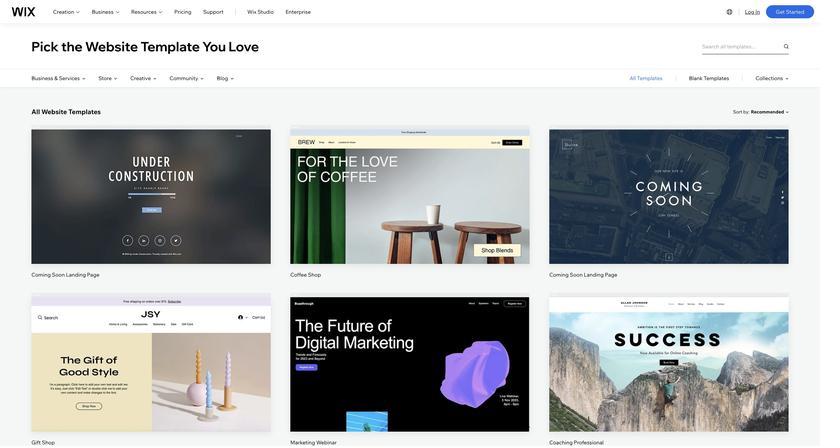 Task type: locate. For each thing, give the bounding box(es) containing it.
2 page from the left
[[605, 272, 617, 278]]

view button for all website templates - gift shop image
[[136, 370, 167, 385]]

0 horizontal spatial soon
[[52, 272, 65, 278]]

studio
[[258, 8, 274, 15]]

edit inside gift shop group
[[146, 352, 156, 358]]

enterprise
[[286, 8, 311, 15]]

gift
[[31, 440, 41, 446]]

by:
[[743, 109, 750, 115]]

pick the website template you love
[[31, 38, 259, 55]]

1 all website templates - coming soon landing page image from the left
[[31, 130, 271, 264]]

view inside gift shop group
[[145, 374, 157, 381]]

all
[[630, 75, 636, 82], [31, 108, 40, 116]]

landing for 1st coming soon landing page group from the left
[[66, 272, 86, 278]]

view button inside gift shop group
[[136, 370, 167, 385]]

coming for 1st coming soon landing page group from the left
[[31, 272, 51, 278]]

view button inside coffee shop group
[[394, 202, 426, 217]]

1 horizontal spatial landing
[[584, 272, 604, 278]]

categories. use the left and right arrow keys to navigate the menu element
[[0, 69, 820, 87]]

recommended
[[751, 109, 784, 115]]

wix studio link
[[247, 8, 274, 16]]

templates for blank templates
[[704, 75, 729, 82]]

1 horizontal spatial coming soon landing page group
[[549, 125, 789, 279]]

edit button inside gift shop group
[[136, 347, 167, 363]]

edit for coaching professional group
[[664, 352, 674, 358]]

services
[[59, 75, 80, 82]]

coffee shop group
[[290, 125, 530, 279]]

all website templates - coming soon landing page image
[[31, 130, 271, 264], [549, 130, 789, 264]]

edit for coffee shop group
[[405, 184, 415, 190]]

0 horizontal spatial coming soon landing page group
[[31, 125, 271, 279]]

edit inside marketing webinar group
[[405, 352, 415, 358]]

1 vertical spatial shop
[[42, 440, 55, 446]]

0 horizontal spatial all website templates - coming soon landing page image
[[31, 130, 271, 264]]

all templates link
[[630, 69, 662, 87]]

coming
[[31, 272, 51, 278], [549, 272, 569, 278]]

1 coming from the left
[[31, 272, 51, 278]]

shop for gift shop
[[42, 440, 55, 446]]

edit button for coaching professional group
[[653, 347, 685, 363]]

blank templates link
[[689, 69, 729, 87]]

coming soon landing page
[[31, 272, 99, 278], [549, 272, 617, 278]]

all for all website templates
[[31, 108, 40, 116]]

1 horizontal spatial page
[[605, 272, 617, 278]]

get started link
[[766, 5, 814, 18]]

1 landing from the left
[[66, 272, 86, 278]]

2 soon from the left
[[570, 272, 583, 278]]

2 horizontal spatial templates
[[704, 75, 729, 82]]

0 vertical spatial all
[[630, 75, 636, 82]]

view for all website templates - coaching professional image
[[663, 374, 675, 381]]

all templates
[[630, 75, 662, 82]]

1 page from the left
[[87, 272, 99, 278]]

0 vertical spatial business
[[92, 8, 114, 15]]

view
[[145, 206, 157, 213], [404, 206, 416, 213], [663, 206, 675, 213], [145, 374, 157, 381], [663, 374, 675, 381]]

soon for 1st coming soon landing page group from right
[[570, 272, 583, 278]]

edit inside coffee shop group
[[405, 184, 415, 190]]

categories by subject element
[[31, 69, 234, 87]]

view inside coaching professional group
[[663, 374, 675, 381]]

0 vertical spatial shop
[[308, 272, 321, 278]]

language selector, english selected image
[[726, 8, 733, 16]]

shop
[[308, 272, 321, 278], [42, 440, 55, 446]]

shop for coffee shop
[[308, 272, 321, 278]]

view inside coffee shop group
[[404, 206, 416, 213]]

0 horizontal spatial templates
[[68, 108, 101, 116]]

coffee shop
[[290, 272, 321, 278]]

2 coming from the left
[[549, 272, 569, 278]]

page for second all website templates - coming soon landing page image from the right
[[87, 272, 99, 278]]

2 landing from the left
[[584, 272, 604, 278]]

1 horizontal spatial website
[[85, 38, 138, 55]]

coaching professional
[[549, 440, 604, 446]]

log in
[[745, 8, 760, 15]]

edit button inside marketing webinar group
[[394, 347, 426, 363]]

marketing webinar
[[290, 440, 337, 446]]

in
[[755, 8, 760, 15]]

1 horizontal spatial soon
[[570, 272, 583, 278]]

1 vertical spatial business
[[31, 75, 53, 82]]

soon
[[52, 272, 65, 278], [570, 272, 583, 278]]

support link
[[203, 8, 223, 16]]

edit button inside coaching professional group
[[653, 347, 685, 363]]

1 coming soon landing page from the left
[[31, 272, 99, 278]]

edit button for gift shop group
[[136, 347, 167, 363]]

page
[[87, 272, 99, 278], [605, 272, 617, 278]]

marketing webinar group
[[290, 293, 530, 447]]

all website templates - marketing webinar image
[[290, 298, 530, 432]]

wix
[[247, 8, 256, 15]]

templates
[[637, 75, 662, 82], [704, 75, 729, 82], [68, 108, 101, 116]]

0 horizontal spatial business
[[31, 75, 53, 82]]

all inside all templates link
[[630, 75, 636, 82]]

0 horizontal spatial coming
[[31, 272, 51, 278]]

business
[[92, 8, 114, 15], [31, 75, 53, 82]]

1 vertical spatial all
[[31, 108, 40, 116]]

1 horizontal spatial coming soon landing page
[[549, 272, 617, 278]]

edit button for marketing webinar group
[[394, 347, 426, 363]]

landing
[[66, 272, 86, 278], [584, 272, 604, 278]]

edit button inside coffee shop group
[[394, 179, 426, 195]]

webinar
[[316, 440, 337, 446]]

view button inside coaching professional group
[[653, 370, 685, 385]]

1 soon from the left
[[52, 272, 65, 278]]

1 horizontal spatial coming
[[549, 272, 569, 278]]

1 horizontal spatial shop
[[308, 272, 321, 278]]

0 vertical spatial website
[[85, 38, 138, 55]]

1 horizontal spatial business
[[92, 8, 114, 15]]

None search field
[[702, 38, 789, 54]]

edit
[[146, 184, 156, 190], [405, 184, 415, 190], [664, 184, 674, 190], [146, 352, 156, 358], [405, 352, 415, 358], [664, 352, 674, 358]]

sort by:
[[733, 109, 750, 115]]

edit button
[[136, 179, 167, 195], [394, 179, 426, 195], [653, 179, 685, 195], [136, 347, 167, 363], [394, 347, 426, 363], [653, 347, 685, 363]]

pricing
[[174, 8, 191, 15]]

gift shop group
[[31, 293, 271, 447]]

1 coming soon landing page group from the left
[[31, 125, 271, 279]]

all website templates - gift shop image
[[31, 298, 271, 432]]

1 horizontal spatial all
[[630, 75, 636, 82]]

business inside dropdown button
[[92, 8, 114, 15]]

0 horizontal spatial page
[[87, 272, 99, 278]]

2 all website templates - coming soon landing page image from the left
[[549, 130, 789, 264]]

website
[[85, 38, 138, 55], [41, 108, 67, 116]]

1 vertical spatial website
[[41, 108, 67, 116]]

the
[[61, 38, 83, 55]]

coaching
[[549, 440, 573, 446]]

shop right gift
[[42, 440, 55, 446]]

edit inside coaching professional group
[[664, 352, 674, 358]]

edit for marketing webinar group
[[405, 352, 415, 358]]

edit for gift shop group
[[146, 352, 156, 358]]

pricing link
[[174, 8, 191, 16]]

0 horizontal spatial landing
[[66, 272, 86, 278]]

0 horizontal spatial coming soon landing page
[[31, 272, 99, 278]]

store
[[98, 75, 112, 82]]

love
[[229, 38, 259, 55]]

creation button
[[53, 8, 80, 16]]

1 horizontal spatial templates
[[637, 75, 662, 82]]

landing for 1st coming soon landing page group from right
[[584, 272, 604, 278]]

shop right coffee
[[308, 272, 321, 278]]

coming soon landing page group
[[31, 125, 271, 279], [549, 125, 789, 279]]

1 horizontal spatial all website templates - coming soon landing page image
[[549, 130, 789, 264]]

coffee
[[290, 272, 307, 278]]

0 horizontal spatial all
[[31, 108, 40, 116]]

view button
[[136, 202, 167, 217], [394, 202, 426, 217], [653, 202, 685, 217], [136, 370, 167, 385], [653, 370, 685, 385]]

business inside categories by subject 'element'
[[31, 75, 53, 82]]

0 horizontal spatial shop
[[42, 440, 55, 446]]



Task type: vqa. For each thing, say whether or not it's contained in the screenshot.
leftmost by
no



Task type: describe. For each thing, give the bounding box(es) containing it.
log
[[745, 8, 754, 15]]

all website templates
[[31, 108, 101, 116]]

enterprise link
[[286, 8, 311, 16]]

view for all website templates - gift shop image
[[145, 374, 157, 381]]

Search search field
[[702, 38, 789, 54]]

blank
[[689, 75, 703, 82]]

0 horizontal spatial website
[[41, 108, 67, 116]]

coaching professional group
[[549, 293, 789, 447]]

business for business & services
[[31, 75, 53, 82]]

coming for 1st coming soon landing page group from right
[[549, 272, 569, 278]]

business & services
[[31, 75, 80, 82]]

resources
[[131, 8, 157, 15]]

professional
[[574, 440, 604, 446]]

template
[[141, 38, 200, 55]]

edit button for coffee shop group
[[394, 179, 426, 195]]

view button for all website templates - coffee shop image
[[394, 202, 426, 217]]

all website templates - coffee shop image
[[290, 130, 530, 264]]

started
[[786, 8, 804, 15]]

2 coming soon landing page group from the left
[[549, 125, 789, 279]]

business button
[[92, 8, 119, 16]]

get started
[[776, 8, 804, 15]]

&
[[54, 75, 58, 82]]

view button for all website templates - coaching professional image
[[653, 370, 685, 385]]

templates for all templates
[[637, 75, 662, 82]]

pick
[[31, 38, 59, 55]]

collections
[[756, 75, 783, 82]]

2 coming soon landing page from the left
[[549, 272, 617, 278]]

view for all website templates - coffee shop image
[[404, 206, 416, 213]]

get
[[776, 8, 785, 15]]

sort
[[733, 109, 742, 115]]

page for 2nd all website templates - coming soon landing page image
[[605, 272, 617, 278]]

support
[[203, 8, 223, 15]]

business for business
[[92, 8, 114, 15]]

gift shop
[[31, 440, 55, 446]]

generic categories element
[[630, 69, 789, 87]]

all for all templates
[[630, 75, 636, 82]]

soon for 1st coming soon landing page group from the left
[[52, 272, 65, 278]]

creative
[[130, 75, 151, 82]]

resources button
[[131, 8, 163, 16]]

blog
[[217, 75, 228, 82]]

community
[[170, 75, 198, 82]]

you
[[202, 38, 226, 55]]

log in link
[[745, 8, 760, 16]]

blank templates
[[689, 75, 729, 82]]

all website templates - coaching professional image
[[549, 298, 789, 432]]

wix studio
[[247, 8, 274, 15]]

creation
[[53, 8, 74, 15]]

marketing
[[290, 440, 315, 446]]



